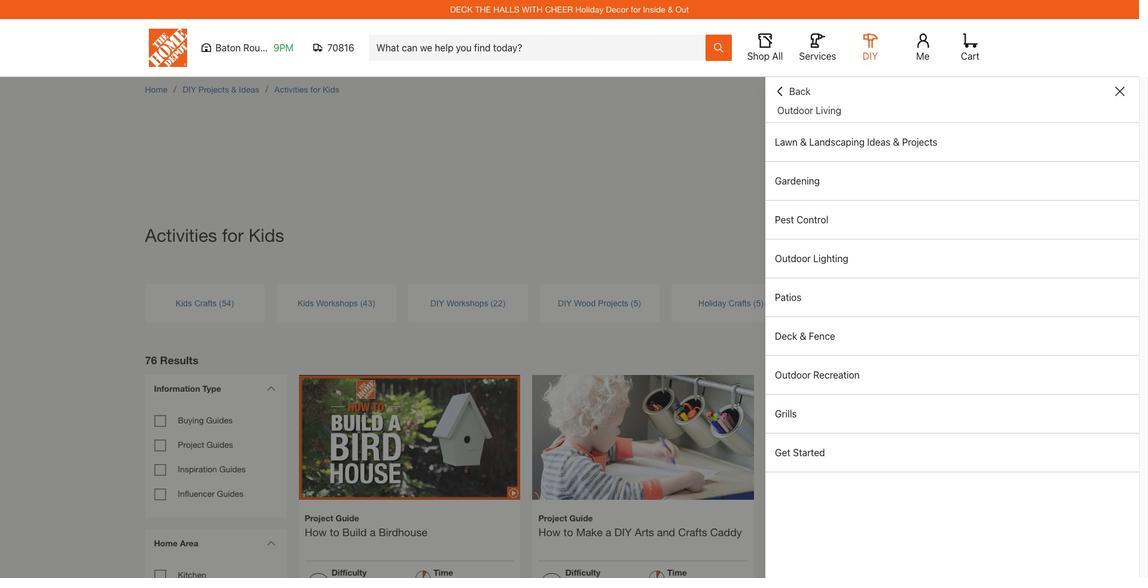 Task type: vqa. For each thing, say whether or not it's contained in the screenshot.
'Patios'
yes



Task type: locate. For each thing, give the bounding box(es) containing it.
1 a from the left
[[370, 526, 376, 539]]

& right landscaping
[[893, 137, 900, 148]]

a inside project guide how to make a diy arts and crafts caddy
[[606, 526, 612, 539]]

2 time from the left
[[667, 568, 687, 578]]

workshops left 22
[[447, 299, 488, 308]]

2 horizontal spatial for
[[631, 4, 641, 14]]

to for build
[[330, 526, 339, 539]]

how inside project guide how to make a diy arts and crafts caddy
[[539, 526, 561, 539]]

workshops for kids workshops
[[316, 299, 358, 308]]

1 horizontal spatial to
[[564, 526, 573, 539]]

holiday
[[575, 4, 604, 14], [699, 299, 726, 308]]

outdoor recreation link
[[766, 356, 1139, 395]]

2 to from the left
[[564, 526, 573, 539]]

2 guide from the left
[[570, 514, 593, 524]]

1 guide from the left
[[336, 514, 359, 524]]

out
[[675, 4, 689, 14]]

a right build in the bottom left of the page
[[370, 526, 376, 539]]

5 ( from the left
[[753, 299, 756, 308]]

home inside button
[[154, 539, 178, 549]]

back
[[789, 86, 811, 97]]

menu containing lawn & landscaping ideas & projects
[[766, 123, 1139, 473]]

outdoor down back button
[[777, 105, 813, 116]]

projects
[[198, 84, 229, 94], [902, 137, 938, 148], [598, 299, 628, 308]]

ideas down baton rouge 9pm
[[239, 84, 259, 94]]

0 horizontal spatial for
[[222, 225, 244, 246]]

crafts
[[194, 299, 217, 308], [729, 299, 751, 308], [678, 526, 707, 539]]

4 ) from the left
[[638, 299, 641, 308]]

make
[[576, 526, 603, 539]]

1 horizontal spatial a
[[606, 526, 612, 539]]

5 left patios
[[756, 299, 761, 308]]

) for diy workshops ( 22 )
[[503, 299, 506, 308]]

shop
[[747, 51, 770, 62]]

difficulty
[[332, 568, 367, 578], [565, 568, 601, 578]]

deck & fence link
[[766, 318, 1139, 356]]

fence
[[809, 331, 835, 342]]

to inside project guide how to build a birdhouse
[[330, 526, 339, 539]]

guides up project guides
[[206, 416, 233, 426]]

how
[[305, 526, 327, 539], [539, 526, 561, 539]]

to left make
[[564, 526, 573, 539]]

1 horizontal spatial activities
[[274, 84, 308, 94]]

pest
[[775, 215, 794, 225]]

0 horizontal spatial a
[[370, 526, 376, 539]]

5
[[634, 299, 638, 308], [756, 299, 761, 308]]

crafts left patios
[[729, 299, 751, 308]]

1 horizontal spatial project
[[305, 514, 333, 524]]

outdoor recreation
[[775, 370, 860, 381]]

guides down inspiration guides
[[217, 489, 244, 499]]

deck the halls with cheer holiday decor for inside & out
[[450, 4, 689, 14]]

for
[[631, 4, 641, 14], [310, 84, 320, 94], [222, 225, 244, 246]]

1 vertical spatial holiday
[[699, 299, 726, 308]]

time for birdhouse
[[434, 568, 453, 578]]

1 5 from the left
[[634, 299, 638, 308]]

guides for influencer guides
[[217, 489, 244, 499]]

inspiration guides
[[178, 465, 246, 475]]

to
[[330, 526, 339, 539], [564, 526, 573, 539]]

0 vertical spatial holiday
[[575, 4, 604, 14]]

ideas for landscaping
[[867, 137, 891, 148]]

deck
[[775, 331, 797, 342]]

guide up make
[[570, 514, 593, 524]]

2 vertical spatial outdoor
[[775, 370, 811, 381]]

1 horizontal spatial time
[[667, 568, 687, 578]]

43
[[363, 299, 372, 308]]

3 ) from the left
[[503, 299, 506, 308]]

guide
[[336, 514, 359, 524], [570, 514, 593, 524]]

drawer close image
[[1115, 87, 1125, 96]]

0 vertical spatial ideas
[[239, 84, 259, 94]]

1 horizontal spatial ideas
[[867, 137, 891, 148]]

diy projects & ideas link
[[183, 84, 259, 94]]

how to build a wooden toolbox image
[[766, 355, 988, 577]]

& right "lawn"
[[800, 137, 807, 148]]

projects down the baton on the left of page
[[198, 84, 229, 94]]

1 how from the left
[[305, 526, 327, 539]]

the home depot logo image
[[149, 29, 187, 67]]

the
[[475, 4, 491, 14]]

1 ) from the left
[[231, 299, 234, 308]]

2 ) from the left
[[372, 299, 375, 308]]

ideas
[[239, 84, 259, 94], [867, 137, 891, 148]]

to left build in the bottom left of the page
[[330, 526, 339, 539]]

a right make
[[606, 526, 612, 539]]

0 vertical spatial projects
[[198, 84, 229, 94]]

project inside project guide how to build a birdhouse
[[305, 514, 333, 524]]

crafts right and
[[678, 526, 707, 539]]

diy button
[[851, 33, 890, 62]]

how for how to build a birdhouse
[[305, 526, 327, 539]]

shop all
[[747, 51, 783, 62]]

54
[[222, 299, 231, 308]]

5 ) from the left
[[761, 299, 764, 308]]

outdoor for outdoor living
[[777, 105, 813, 116]]

1 to from the left
[[330, 526, 339, 539]]

2 horizontal spatial projects
[[902, 137, 938, 148]]

time
[[434, 568, 453, 578], [667, 568, 687, 578]]

inspiration
[[178, 465, 217, 475]]

5 right wood
[[634, 299, 638, 308]]

1 horizontal spatial for
[[310, 84, 320, 94]]

home
[[145, 84, 168, 94], [154, 539, 178, 549]]

1 vertical spatial home
[[154, 539, 178, 549]]

1 vertical spatial outdoor
[[775, 254, 811, 264]]

&
[[668, 4, 673, 14], [231, 84, 237, 94], [800, 137, 807, 148], [893, 137, 900, 148], [800, 331, 806, 342]]

(
[[219, 299, 222, 308], [360, 299, 363, 308], [491, 299, 493, 308], [631, 299, 634, 308], [753, 299, 756, 308]]

difficulty down make
[[565, 568, 601, 578]]

project guide how to build a birdhouse
[[305, 514, 428, 539]]

2 a from the left
[[606, 526, 612, 539]]

76 result s
[[145, 354, 198, 367]]

0 horizontal spatial to
[[330, 526, 339, 539]]

1 horizontal spatial crafts
[[678, 526, 707, 539]]

0 vertical spatial activities
[[274, 84, 308, 94]]

project inside project guide how to make a diy arts and crafts caddy
[[539, 514, 567, 524]]

1 horizontal spatial holiday
[[699, 299, 726, 308]]

menu
[[766, 123, 1139, 473]]

diy
[[863, 51, 878, 62], [183, 84, 196, 94], [430, 299, 444, 308], [558, 299, 572, 308], [615, 526, 632, 539]]

guides up "influencer guides"
[[219, 465, 246, 475]]

22
[[493, 299, 503, 308]]

activities for kids
[[274, 84, 339, 94], [145, 225, 284, 246]]

a inside project guide how to build a birdhouse
[[370, 526, 376, 539]]

projects inside menu
[[902, 137, 938, 148]]

guides up inspiration guides
[[207, 440, 233, 450]]

difficulty for make
[[565, 568, 601, 578]]

3 ( from the left
[[491, 299, 493, 308]]

guides
[[206, 416, 233, 426], [207, 440, 233, 450], [219, 465, 246, 475], [217, 489, 244, 499]]

outdoor left lighting
[[775, 254, 811, 264]]

1 horizontal spatial workshops
[[447, 299, 488, 308]]

1 vertical spatial activities for kids
[[145, 225, 284, 246]]

cheer
[[545, 4, 573, 14]]

how left build in the bottom left of the page
[[305, 526, 327, 539]]

1 horizontal spatial guide
[[570, 514, 593, 524]]

kids workshops ( 43 )
[[298, 299, 375, 308]]

2 workshops from the left
[[447, 299, 488, 308]]

1 ( from the left
[[219, 299, 222, 308]]

1 vertical spatial projects
[[902, 137, 938, 148]]

crafts inside project guide how to make a diy arts and crafts caddy
[[678, 526, 707, 539]]

how to build a birdhouse image
[[299, 355, 521, 521]]

how to make a diy arts and crafts caddy image
[[533, 355, 754, 577]]

diy inside project guide how to make a diy arts and crafts caddy
[[615, 526, 632, 539]]

workshops left 43
[[316, 299, 358, 308]]

& down the baton on the left of page
[[231, 84, 237, 94]]

me
[[916, 51, 930, 62]]

lighting
[[813, 254, 849, 264]]

a
[[370, 526, 376, 539], [606, 526, 612, 539]]

1 horizontal spatial difficulty
[[565, 568, 601, 578]]

difficulty down build in the bottom left of the page
[[332, 568, 367, 578]]

0 horizontal spatial activities
[[145, 225, 217, 246]]

0 horizontal spatial holiday
[[575, 4, 604, 14]]

1 vertical spatial for
[[310, 84, 320, 94]]

guide for build
[[336, 514, 359, 524]]

ideas right landscaping
[[867, 137, 891, 148]]

kids crafts ( 54 )
[[176, 299, 234, 308]]

projects right wood
[[598, 299, 628, 308]]

2 5 from the left
[[756, 299, 761, 308]]

holiday crafts ( 5 )
[[699, 299, 764, 308]]

grills
[[775, 409, 797, 420]]

2 horizontal spatial crafts
[[729, 299, 751, 308]]

0 horizontal spatial time
[[434, 568, 453, 578]]

how left make
[[539, 526, 561, 539]]

1 horizontal spatial 5
[[756, 299, 761, 308]]

0 horizontal spatial workshops
[[316, 299, 358, 308]]

1 time from the left
[[434, 568, 453, 578]]

2 difficulty from the left
[[565, 568, 601, 578]]

1 vertical spatial ideas
[[867, 137, 891, 148]]

0 horizontal spatial difficulty
[[332, 568, 367, 578]]

2 ( from the left
[[360, 299, 363, 308]]

2 vertical spatial projects
[[598, 299, 628, 308]]

1 horizontal spatial projects
[[598, 299, 628, 308]]

caddy
[[710, 526, 742, 539]]

outdoor down deck on the bottom right of the page
[[775, 370, 811, 381]]

1 workshops from the left
[[316, 299, 358, 308]]

ideas inside menu
[[867, 137, 891, 148]]

) for kids workshops ( 43 )
[[372, 299, 375, 308]]

feedback link image
[[1132, 202, 1148, 267]]

diy for diy
[[863, 51, 878, 62]]

project for how to make a diy arts and crafts caddy
[[539, 514, 567, 524]]

1 vertical spatial activities
[[145, 225, 217, 246]]

outdoor lighting link
[[766, 240, 1139, 278]]

guide up build in the bottom left of the page
[[336, 514, 359, 524]]

70816
[[327, 42, 354, 53]]

0 vertical spatial outdoor
[[777, 105, 813, 116]]

to inside project guide how to make a diy arts and crafts caddy
[[564, 526, 573, 539]]

)
[[231, 299, 234, 308], [372, 299, 375, 308], [503, 299, 506, 308], [638, 299, 641, 308], [761, 299, 764, 308]]

how inside project guide how to build a birdhouse
[[305, 526, 327, 539]]

outdoor
[[777, 105, 813, 116], [775, 254, 811, 264], [775, 370, 811, 381]]

& right deck on the bottom right of the page
[[800, 331, 806, 342]]

1 horizontal spatial how
[[539, 526, 561, 539]]

patios
[[775, 292, 802, 303]]

home down the home depot logo
[[145, 84, 168, 94]]

0 horizontal spatial how
[[305, 526, 327, 539]]

guide inside project guide how to build a birdhouse
[[336, 514, 359, 524]]

2 horizontal spatial project
[[539, 514, 567, 524]]

0 horizontal spatial guide
[[336, 514, 359, 524]]

me button
[[904, 33, 942, 62]]

crafts left 54
[[194, 299, 217, 308]]

started
[[793, 448, 825, 459]]

0 vertical spatial home
[[145, 84, 168, 94]]

diy inside button
[[863, 51, 878, 62]]

0 horizontal spatial ideas
[[239, 84, 259, 94]]

home left area in the left of the page
[[154, 539, 178, 549]]

1 difficulty from the left
[[332, 568, 367, 578]]

2 how from the left
[[539, 526, 561, 539]]

how for how to make a diy arts and crafts caddy
[[539, 526, 561, 539]]

workshops
[[316, 299, 358, 308], [447, 299, 488, 308]]

projects up gardening link
[[902, 137, 938, 148]]

lawn
[[775, 137, 798, 148]]

0 horizontal spatial crafts
[[194, 299, 217, 308]]

influencer guides
[[178, 489, 244, 499]]

guide inside project guide how to make a diy arts and crafts caddy
[[570, 514, 593, 524]]

0 horizontal spatial 5
[[634, 299, 638, 308]]



Task type: describe. For each thing, give the bounding box(es) containing it.
recreation
[[813, 370, 860, 381]]

0 vertical spatial for
[[631, 4, 641, 14]]

& left 'out'
[[668, 4, 673, 14]]

guide for make
[[570, 514, 593, 524]]

9pm
[[274, 42, 294, 53]]

home link
[[145, 84, 168, 94]]

diy wood projects ( 5 )
[[558, 299, 641, 308]]

control
[[797, 215, 829, 225]]

70816 button
[[313, 42, 354, 54]]

project guide how to make a diy arts and crafts caddy
[[539, 514, 742, 539]]

time for diy
[[667, 568, 687, 578]]

home for home link
[[145, 84, 168, 94]]

landscaping
[[809, 137, 865, 148]]

pest control
[[775, 215, 829, 225]]

outdoor lighting
[[775, 254, 849, 264]]

home area
[[154, 539, 199, 549]]

0 horizontal spatial project
[[178, 440, 204, 450]]

home area button
[[148, 530, 280, 557]]

lawn & landscaping ideas & projects
[[775, 137, 938, 148]]

area
[[180, 539, 199, 549]]

buying
[[178, 416, 204, 426]]

pest control link
[[766, 201, 1139, 239]]

4 ( from the left
[[631, 299, 634, 308]]

get started link
[[766, 434, 1139, 472]]

type
[[203, 384, 221, 394]]

guides for inspiration guides
[[219, 465, 246, 475]]

outdoor for outdoor lighting
[[775, 254, 811, 264]]

project for how to build a birdhouse
[[305, 514, 333, 524]]

( for holiday crafts
[[753, 299, 756, 308]]

lawn & landscaping ideas & projects link
[[766, 123, 1139, 161]]

What can we help you find today? search field
[[376, 35, 705, 60]]

birdhouse
[[379, 526, 428, 539]]

crafts for holiday crafts
[[729, 299, 751, 308]]

diy for diy wood projects ( 5 )
[[558, 299, 572, 308]]

gardening
[[775, 176, 820, 187]]

cart link
[[957, 33, 984, 62]]

services
[[799, 51, 836, 62]]

information type button
[[148, 376, 280, 403]]

shop all button
[[746, 33, 784, 62]]

and
[[657, 526, 675, 539]]

baton
[[216, 42, 241, 53]]

rouge
[[243, 42, 271, 53]]

inside
[[643, 4, 666, 14]]

arts
[[635, 526, 654, 539]]

patios link
[[766, 279, 1139, 317]]

a for make
[[606, 526, 612, 539]]

with
[[522, 4, 543, 14]]

deck & fence
[[775, 331, 835, 342]]

wood
[[574, 299, 596, 308]]

guides for buying guides
[[206, 416, 233, 426]]

76
[[145, 354, 157, 367]]

back button
[[775, 86, 811, 97]]

outdoor for outdoor recreation
[[775, 370, 811, 381]]

activities for kids link
[[274, 84, 339, 94]]

crafts for kids crafts
[[194, 299, 217, 308]]

diy for diy workshops ( 22 )
[[430, 299, 444, 308]]

result
[[160, 354, 193, 367]]

decor
[[606, 4, 628, 14]]

2 vertical spatial for
[[222, 225, 244, 246]]

diy workshops ( 22 )
[[430, 299, 506, 308]]

guides for project guides
[[207, 440, 233, 450]]

information
[[154, 384, 200, 394]]

0 vertical spatial activities for kids
[[274, 84, 339, 94]]

build
[[342, 526, 367, 539]]

deck
[[450, 4, 473, 14]]

workshops for diy workshops
[[447, 299, 488, 308]]

deck the halls with cheer holiday decor for inside & out link
[[450, 4, 689, 14]]

ideas for &
[[239, 84, 259, 94]]

all
[[772, 51, 783, 62]]

s
[[193, 354, 198, 367]]

living
[[816, 105, 842, 116]]

diy for diy projects & ideas
[[183, 84, 196, 94]]

project guides
[[178, 440, 233, 450]]

get
[[775, 448, 791, 459]]

grills link
[[766, 395, 1139, 434]]

home for home area
[[154, 539, 178, 549]]

halls
[[493, 4, 520, 14]]

influencer
[[178, 489, 215, 499]]

to for make
[[564, 526, 573, 539]]

baton rouge 9pm
[[216, 42, 294, 53]]

( for diy workshops
[[491, 299, 493, 308]]

gardening link
[[766, 162, 1139, 200]]

cart
[[961, 51, 980, 62]]

services button
[[799, 33, 837, 62]]

difficulty for build
[[332, 568, 367, 578]]

a for build
[[370, 526, 376, 539]]

diy projects & ideas
[[183, 84, 259, 94]]

0 horizontal spatial projects
[[198, 84, 229, 94]]

( for kids crafts
[[219, 299, 222, 308]]

) for kids crafts ( 54 )
[[231, 299, 234, 308]]

) for holiday crafts ( 5 )
[[761, 299, 764, 308]]

get started
[[775, 448, 825, 459]]

( for kids workshops
[[360, 299, 363, 308]]

buying guides
[[178, 416, 233, 426]]

information type
[[154, 384, 221, 394]]

outdoor living
[[777, 105, 842, 116]]



